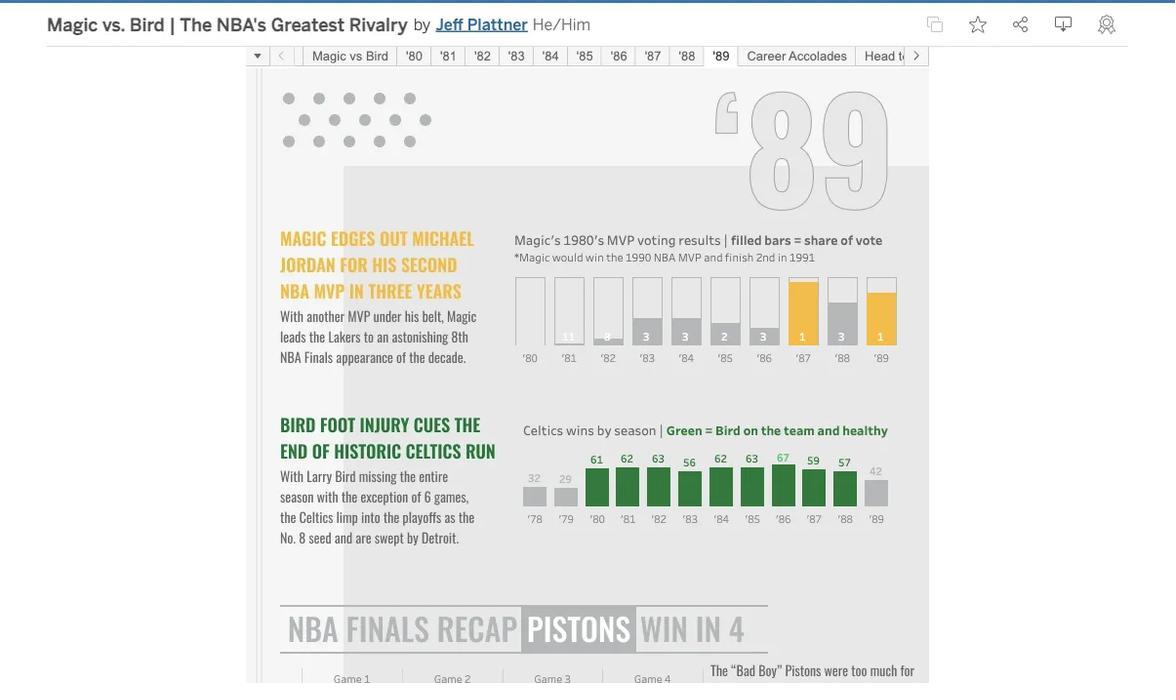 Task type: vqa. For each thing, say whether or not it's contained in the screenshot.
Bird
yes



Task type: describe. For each thing, give the bounding box(es) containing it.
rivalry
[[349, 13, 408, 35]]

the
[[180, 13, 212, 35]]

vs.
[[102, 13, 125, 35]]

|
[[169, 13, 176, 35]]

jeff plattner link
[[436, 13, 528, 36]]

magic
[[47, 13, 98, 35]]

disabled by author image
[[926, 16, 944, 33]]

plattner
[[467, 15, 528, 34]]

favorite button image
[[969, 16, 987, 33]]

bird
[[130, 13, 165, 35]]



Task type: locate. For each thing, give the bounding box(es) containing it.
magic vs. bird | the nba's greatest rivalry by jeff plattner he/him
[[47, 13, 591, 35]]

he/him
[[533, 15, 591, 34]]

greatest
[[271, 13, 345, 35]]

nba's
[[217, 13, 267, 35]]

nominate for viz of the day image
[[1098, 15, 1116, 34]]

by
[[414, 15, 431, 34]]

jeff
[[436, 15, 463, 34]]



